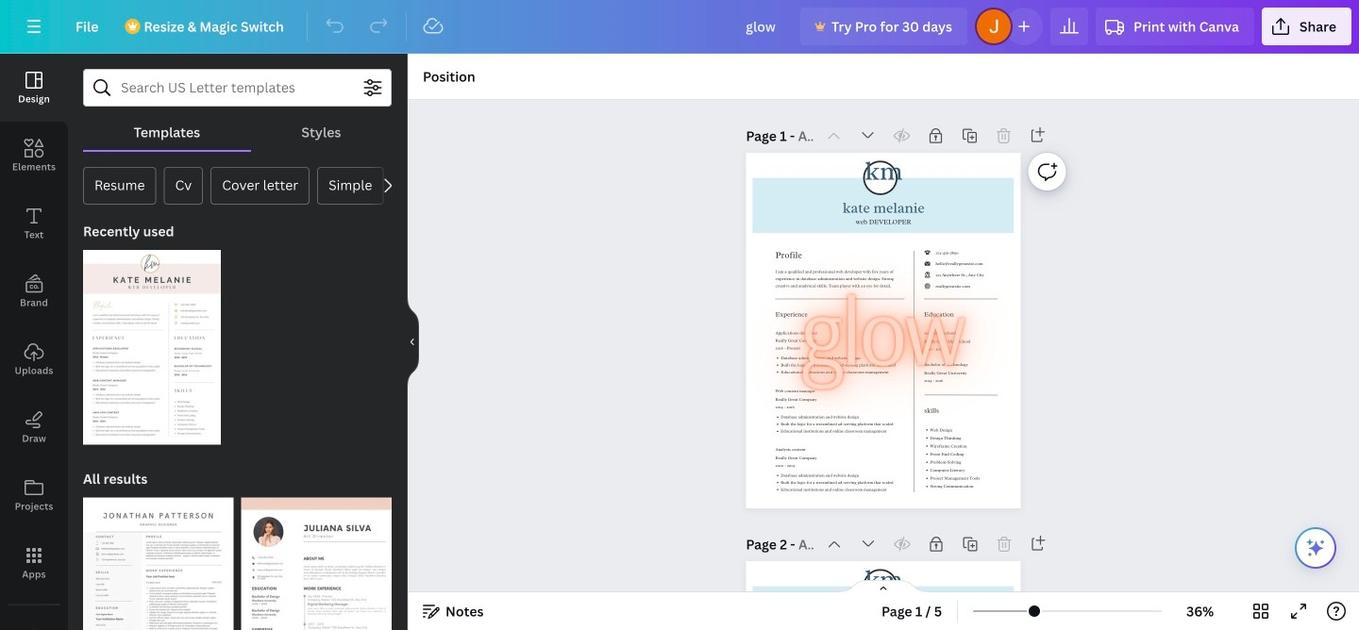 Task type: describe. For each thing, give the bounding box(es) containing it.
minimalist modern professional cv resume group
[[241, 487, 392, 631]]

main menu bar
[[0, 0, 1360, 54]]

Page title text field
[[799, 535, 814, 554]]

Page title text field
[[799, 127, 814, 145]]

minimalist modern professional cv resume image
[[241, 498, 392, 631]]

minimalist white and grey professional resume group
[[83, 487, 234, 631]]



Task type: vqa. For each thing, say whether or not it's contained in the screenshot.
'Side Panel' tab list
yes



Task type: locate. For each thing, give the bounding box(es) containing it.
show pages image
[[839, 580, 929, 595]]

canva assistant image
[[1305, 537, 1328, 560]]

minimalist clean signature cv resume group
[[83, 239, 221, 445]]

minimalist clean signature cv resume image
[[83, 250, 221, 445]]

Design title text field
[[731, 8, 793, 45]]

hide image
[[407, 297, 419, 388]]

side panel tab list
[[0, 54, 68, 631]]

Search US Letter templates search field
[[121, 70, 354, 106]]



